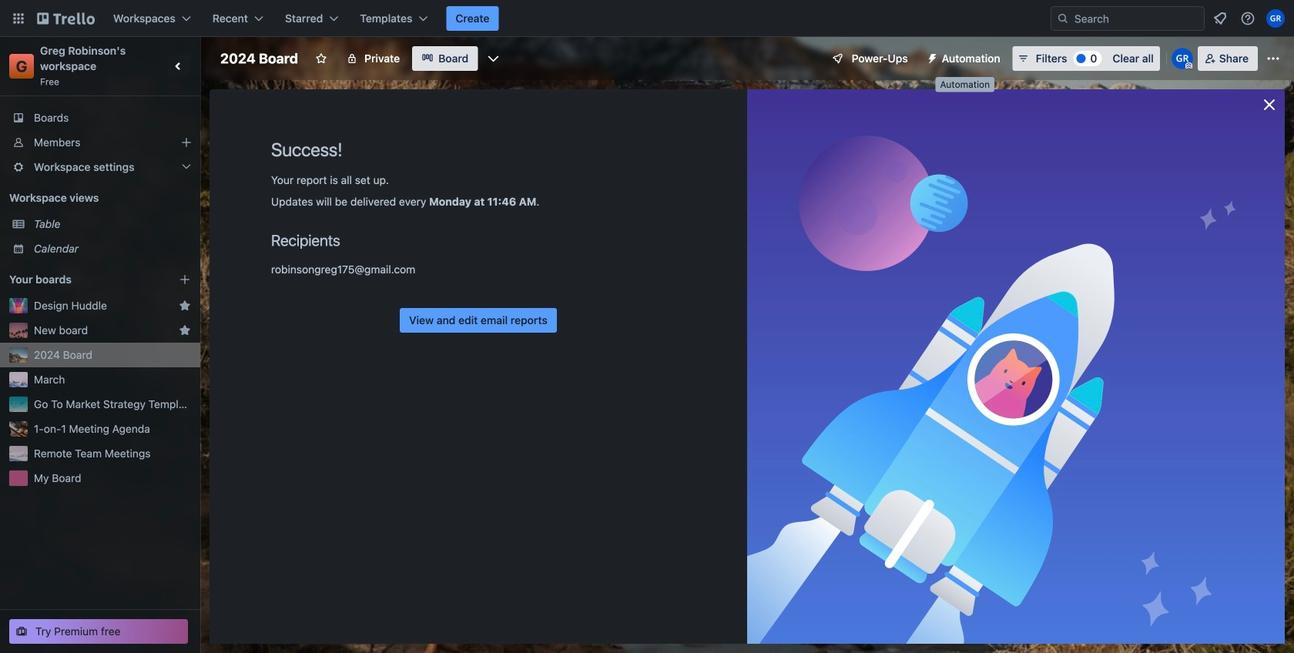 Task type: locate. For each thing, give the bounding box(es) containing it.
2 starred icon image from the top
[[179, 324, 191, 337]]

1 starred icon image from the top
[[179, 300, 191, 312]]

greg robinson (gregrobinson96) image
[[1267, 9, 1285, 28], [1172, 48, 1193, 69]]

workspace navigation collapse icon image
[[168, 55, 190, 77]]

close image
[[1261, 96, 1279, 114]]

star or unstar board image
[[315, 52, 328, 65]]

1 vertical spatial greg robinson (gregrobinson96) image
[[1172, 48, 1193, 69]]

0 vertical spatial starred icon image
[[179, 300, 191, 312]]

your boards with 8 items element
[[9, 270, 156, 289]]

greg robinson (gregrobinson96) image down search field
[[1172, 48, 1193, 69]]

1 horizontal spatial greg robinson (gregrobinson96) image
[[1267, 9, 1285, 28]]

show menu image
[[1266, 51, 1281, 66]]

0 vertical spatial greg robinson (gregrobinson96) image
[[1267, 9, 1285, 28]]

greg robinson (gregrobinson96) image right open information menu image
[[1267, 9, 1285, 28]]

1 vertical spatial starred icon image
[[179, 324, 191, 337]]

primary element
[[0, 0, 1294, 37]]

starred icon image
[[179, 300, 191, 312], [179, 324, 191, 337]]

tooltip
[[936, 77, 995, 92]]



Task type: vqa. For each thing, say whether or not it's contained in the screenshot.
PROJECT
no



Task type: describe. For each thing, give the bounding box(es) containing it.
0 horizontal spatial greg robinson (gregrobinson96) image
[[1172, 48, 1193, 69]]

add board image
[[179, 274, 191, 286]]

Board name text field
[[213, 46, 306, 71]]

back to home image
[[37, 6, 95, 31]]

0 notifications image
[[1211, 9, 1230, 28]]

search image
[[1057, 12, 1069, 25]]

open information menu image
[[1241, 11, 1256, 26]]

Search field
[[1069, 8, 1204, 29]]

sm image
[[921, 46, 942, 68]]

this member is an admin of this board. image
[[1186, 62, 1193, 69]]

customize views image
[[486, 51, 501, 66]]



